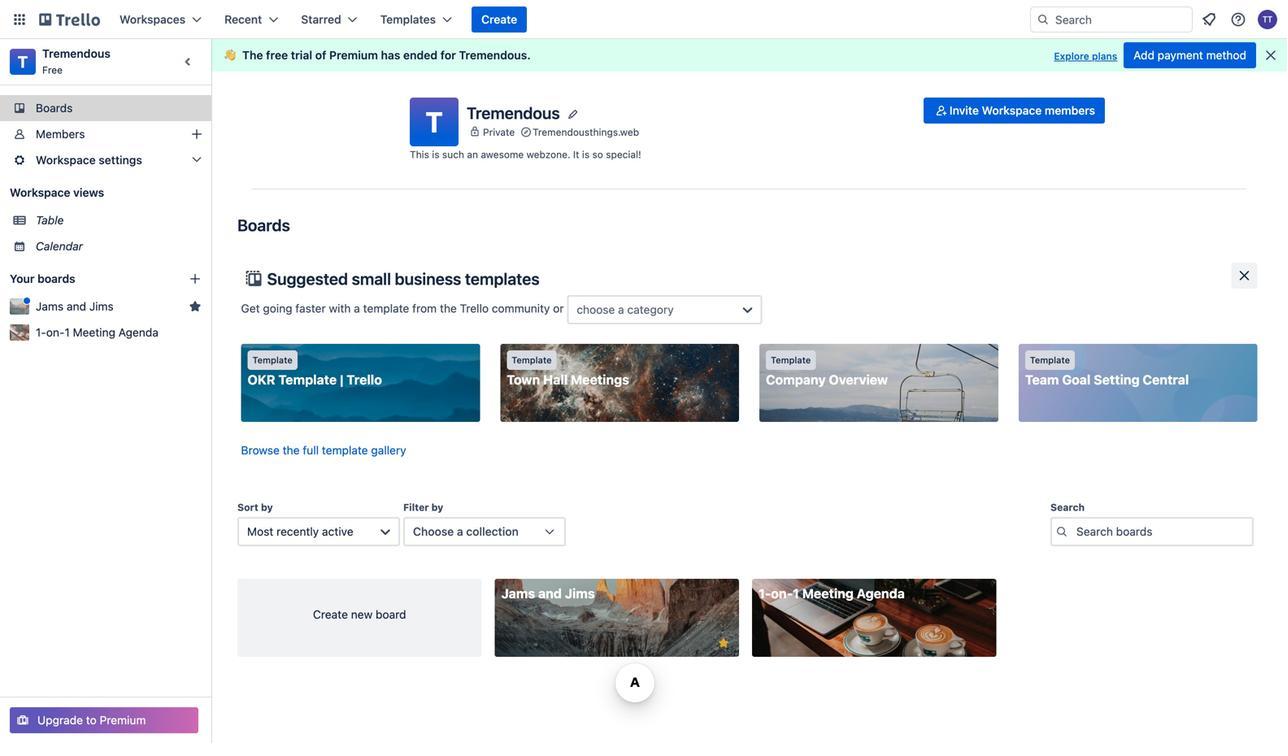 Task type: describe. For each thing, give the bounding box(es) containing it.
premium inside upgrade to premium "link"
[[100, 714, 146, 727]]

open information menu image
[[1230, 11, 1247, 28]]

0 horizontal spatial jams and jims link
[[36, 298, 182, 315]]

workspaces button
[[110, 7, 211, 33]]

1 horizontal spatial trello
[[460, 302, 489, 315]]

choose a collection button
[[403, 517, 566, 546]]

table
[[36, 213, 64, 227]]

browse
[[241, 444, 280, 457]]

0 vertical spatial 1-on-1 meeting agenda
[[36, 326, 158, 339]]

this is such an awesome webzone. it is so special!
[[410, 149, 641, 160]]

tremendousthings.web
[[533, 126, 639, 138]]

0 vertical spatial template
[[363, 302, 409, 315]]

boards
[[37, 272, 75, 285]]

template okr template | trello
[[248, 355, 382, 387]]

new
[[351, 608, 373, 621]]

central
[[1143, 372, 1189, 387]]

workspace for settings
[[36, 153, 96, 167]]

👋
[[224, 48, 236, 62]]

payment
[[1158, 48, 1203, 62]]

goal
[[1062, 372, 1091, 387]]

t button
[[410, 98, 459, 146]]

back to home image
[[39, 7, 100, 33]]

template for okr
[[252, 355, 293, 366]]

has
[[381, 48, 400, 62]]

private
[[483, 126, 515, 138]]

templates button
[[371, 7, 462, 33]]

template for company
[[771, 355, 811, 366]]

search
[[1051, 502, 1085, 513]]

recent
[[224, 13, 262, 26]]

0 horizontal spatial on-
[[46, 326, 65, 339]]

tremendous free
[[42, 47, 110, 76]]

overview
[[829, 372, 888, 387]]

0 vertical spatial jams
[[36, 300, 64, 313]]

t for t button
[[426, 105, 443, 139]]

plans
[[1092, 50, 1118, 62]]

free
[[42, 64, 63, 76]]

suggested
[[267, 269, 348, 288]]

collection
[[466, 525, 519, 538]]

small
[[352, 269, 391, 288]]

Search text field
[[1051, 517, 1254, 546]]

workspace settings
[[36, 153, 142, 167]]

1 horizontal spatial the
[[440, 302, 457, 315]]

0 horizontal spatial jims
[[89, 300, 114, 313]]

1 horizontal spatial jams
[[501, 586, 535, 601]]

browse the full template gallery
[[241, 444, 406, 457]]

a for choose a category
[[618, 303, 624, 316]]

settings
[[99, 153, 142, 167]]

0 horizontal spatial and
[[67, 300, 86, 313]]

your
[[10, 272, 35, 285]]

members
[[1045, 104, 1095, 117]]

calendar
[[36, 239, 83, 253]]

awesome
[[481, 149, 524, 160]]

company
[[766, 372, 826, 387]]

filter
[[403, 502, 429, 513]]

template for team
[[1030, 355, 1070, 366]]

t for t link
[[18, 52, 28, 71]]

search image
[[1037, 13, 1050, 26]]

create button
[[472, 7, 527, 33]]

boards link
[[0, 95, 211, 121]]

tremendous down create button
[[459, 48, 527, 62]]

webzone.
[[527, 149, 570, 160]]

workspace views
[[10, 186, 104, 199]]

get going faster with a template from the trello community or
[[241, 302, 567, 315]]

0 vertical spatial 1
[[65, 326, 70, 339]]

add payment method
[[1134, 48, 1247, 62]]

upgrade to premium
[[37, 714, 146, 727]]

workspaces
[[120, 13, 185, 26]]

or
[[553, 302, 564, 315]]

workspace settings button
[[0, 147, 211, 173]]

from
[[412, 302, 437, 315]]

tremendous for tremendous
[[467, 103, 560, 122]]

board
[[376, 608, 406, 621]]

upgrade
[[37, 714, 83, 727]]

choose a category
[[577, 303, 674, 316]]

0 horizontal spatial 1-on-1 meeting agenda link
[[36, 324, 202, 341]]

team
[[1025, 372, 1059, 387]]

your boards with 2 items element
[[10, 269, 164, 289]]

your boards
[[10, 272, 75, 285]]

by for sort by
[[261, 502, 273, 513]]

Search field
[[1050, 7, 1192, 32]]

setting
[[1094, 372, 1140, 387]]

1 is from the left
[[432, 149, 440, 160]]

1 vertical spatial on-
[[771, 586, 793, 601]]

template town hall meetings
[[507, 355, 629, 387]]

suggested small business templates
[[267, 269, 540, 288]]

okr
[[248, 372, 275, 387]]

0 vertical spatial meeting
[[73, 326, 115, 339]]

filter by
[[403, 502, 443, 513]]

1 vertical spatial jims
[[565, 586, 595, 601]]

invite workspace members
[[950, 104, 1095, 117]]

template for town
[[512, 355, 552, 366]]

members link
[[0, 121, 211, 147]]

wave image
[[224, 48, 236, 63]]

starred button
[[291, 7, 367, 33]]

table link
[[36, 212, 202, 229]]

0 vertical spatial jams and jims
[[36, 300, 114, 313]]

create for create
[[481, 13, 517, 26]]

with
[[329, 302, 351, 315]]

banner containing 👋
[[211, 39, 1287, 72]]

1 vertical spatial template
[[322, 444, 368, 457]]

this
[[410, 149, 429, 160]]

1 vertical spatial 1-on-1 meeting agenda link
[[752, 579, 997, 657]]

terry turtle (terryturtle) image
[[1258, 10, 1278, 29]]



Task type: locate. For each thing, give the bounding box(es) containing it.
1 horizontal spatial create
[[481, 13, 517, 26]]

0 horizontal spatial create
[[313, 608, 348, 621]]

1 horizontal spatial premium
[[329, 48, 378, 62]]

tremendous up "private"
[[467, 103, 560, 122]]

t inside button
[[426, 105, 443, 139]]

a for choose a collection
[[457, 525, 463, 538]]

premium right to
[[100, 714, 146, 727]]

t up this
[[426, 105, 443, 139]]

1 horizontal spatial meeting
[[802, 586, 854, 601]]

workspace navigation collapse icon image
[[177, 50, 200, 73]]

1 horizontal spatial 1-on-1 meeting agenda link
[[752, 579, 997, 657]]

choose
[[413, 525, 454, 538]]

a inside button
[[457, 525, 463, 538]]

template inside template town hall meetings
[[512, 355, 552, 366]]

add payment method button
[[1124, 42, 1256, 68]]

2 by from the left
[[431, 502, 443, 513]]

1 vertical spatial 1-
[[759, 586, 771, 601]]

tremendousthings.web link
[[533, 124, 639, 140]]

the
[[242, 48, 263, 62]]

members
[[36, 127, 85, 141]]

0 vertical spatial on-
[[46, 326, 65, 339]]

template up the team
[[1030, 355, 1070, 366]]

banner
[[211, 39, 1287, 72]]

trello inside template okr template | trello
[[347, 372, 382, 387]]

1 horizontal spatial by
[[431, 502, 443, 513]]

0 vertical spatial and
[[67, 300, 86, 313]]

choose
[[577, 303, 615, 316]]

templates
[[380, 13, 436, 26]]

template left |
[[278, 372, 337, 387]]

a right choose
[[457, 525, 463, 538]]

template right 'full'
[[322, 444, 368, 457]]

so
[[592, 149, 603, 160]]

a
[[354, 302, 360, 315], [618, 303, 624, 316], [457, 525, 463, 538]]

is right this
[[432, 149, 440, 160]]

template up town
[[512, 355, 552, 366]]

tremendous link
[[42, 47, 110, 60]]

0 vertical spatial jims
[[89, 300, 114, 313]]

a right "with"
[[354, 302, 360, 315]]

jams down boards
[[36, 300, 64, 313]]

0 horizontal spatial by
[[261, 502, 273, 513]]

1 horizontal spatial on-
[[771, 586, 793, 601]]

0 horizontal spatial the
[[283, 444, 300, 457]]

1 vertical spatial and
[[538, 586, 562, 601]]

explore plans button
[[1054, 46, 1118, 66]]

trial
[[291, 48, 312, 62]]

0 horizontal spatial 1-on-1 meeting agenda
[[36, 326, 158, 339]]

t link
[[10, 49, 36, 75]]

jams down "collection"
[[501, 586, 535, 601]]

click to unstar this board. it will be removed from your starred list. image
[[716, 636, 731, 651]]

1 vertical spatial meeting
[[802, 586, 854, 601]]

create new board
[[313, 608, 406, 621]]

starred icon image
[[189, 300, 202, 313]]

0 vertical spatial jams and jims link
[[36, 298, 182, 315]]

add board image
[[189, 272, 202, 285]]

0 horizontal spatial boards
[[36, 101, 73, 115]]

t
[[18, 52, 28, 71], [426, 105, 443, 139]]

t left 'free'
[[18, 52, 28, 71]]

most recently active
[[247, 525, 353, 538]]

workspace right invite
[[982, 104, 1042, 117]]

0 horizontal spatial premium
[[100, 714, 146, 727]]

choose a collection
[[413, 525, 519, 538]]

2 horizontal spatial a
[[618, 303, 624, 316]]

an
[[467, 149, 478, 160]]

gallery
[[371, 444, 406, 457]]

0 vertical spatial boards
[[36, 101, 73, 115]]

explore
[[1054, 50, 1090, 62]]

jams and jims link
[[36, 298, 182, 315], [495, 579, 739, 657]]

0 notifications image
[[1199, 10, 1219, 29]]

calendar link
[[36, 238, 202, 255]]

going
[[263, 302, 292, 315]]

workspace inside 'button'
[[982, 104, 1042, 117]]

1 horizontal spatial jams and jims link
[[495, 579, 739, 657]]

free
[[266, 48, 288, 62]]

for
[[441, 48, 456, 62]]

1 vertical spatial 1-on-1 meeting agenda
[[759, 586, 905, 601]]

jims
[[89, 300, 114, 313], [565, 586, 595, 601]]

0 horizontal spatial is
[[432, 149, 440, 160]]

full
[[303, 444, 319, 457]]

0 horizontal spatial 1-
[[36, 326, 46, 339]]

sort by
[[237, 502, 273, 513]]

0 horizontal spatial agenda
[[119, 326, 158, 339]]

it
[[573, 149, 579, 160]]

workspace inside dropdown button
[[36, 153, 96, 167]]

hall
[[543, 372, 568, 387]]

0 vertical spatial 1-
[[36, 326, 46, 339]]

0 vertical spatial workspace
[[982, 104, 1042, 117]]

jams and jims
[[36, 300, 114, 313], [501, 586, 595, 601]]

2 is from the left
[[582, 149, 590, 160]]

meetings
[[571, 372, 629, 387]]

views
[[73, 186, 104, 199]]

the
[[440, 302, 457, 315], [283, 444, 300, 457]]

1 horizontal spatial boards
[[237, 215, 290, 235]]

1 vertical spatial the
[[283, 444, 300, 457]]

primary element
[[0, 0, 1287, 39]]

the left 'full'
[[283, 444, 300, 457]]

0 vertical spatial t
[[18, 52, 28, 71]]

0 vertical spatial create
[[481, 13, 517, 26]]

template up company
[[771, 355, 811, 366]]

invite workspace members button
[[924, 98, 1105, 124]]

1 horizontal spatial and
[[538, 586, 562, 601]]

is
[[432, 149, 440, 160], [582, 149, 590, 160]]

0 vertical spatial the
[[440, 302, 457, 315]]

1 by from the left
[[261, 502, 273, 513]]

the right from
[[440, 302, 457, 315]]

trello right |
[[347, 372, 382, 387]]

1 vertical spatial agenda
[[857, 586, 905, 601]]

by
[[261, 502, 273, 513], [431, 502, 443, 513]]

sort
[[237, 502, 258, 513]]

by for filter by
[[431, 502, 443, 513]]

1 horizontal spatial 1
[[793, 586, 799, 601]]

create inside button
[[481, 13, 517, 26]]

0 horizontal spatial 1
[[65, 326, 70, 339]]

1 vertical spatial jams and jims
[[501, 586, 595, 601]]

is right it
[[582, 149, 590, 160]]

template team goal setting central
[[1025, 355, 1189, 387]]

ended
[[403, 48, 438, 62]]

0 horizontal spatial meeting
[[73, 326, 115, 339]]

by right filter
[[431, 502, 443, 513]]

starred
[[301, 13, 341, 26]]

tremendous
[[42, 47, 110, 60], [459, 48, 527, 62], [467, 103, 560, 122]]

a right choose at the top of page
[[618, 303, 624, 316]]

most
[[247, 525, 273, 538]]

1 vertical spatial workspace
[[36, 153, 96, 167]]

1 horizontal spatial agenda
[[857, 586, 905, 601]]

tremendous up 'free'
[[42, 47, 110, 60]]

1-
[[36, 326, 46, 339], [759, 586, 771, 601]]

1 horizontal spatial 1-
[[759, 586, 771, 601]]

workspace for views
[[10, 186, 70, 199]]

👋 the free trial of premium has ended for tremendous .
[[224, 48, 531, 62]]

.
[[527, 48, 531, 62]]

1 horizontal spatial t
[[426, 105, 443, 139]]

1 horizontal spatial jims
[[565, 586, 595, 601]]

1 vertical spatial boards
[[237, 215, 290, 235]]

1 horizontal spatial 1-on-1 meeting agenda
[[759, 586, 905, 601]]

1 vertical spatial trello
[[347, 372, 382, 387]]

add
[[1134, 48, 1155, 62]]

browse the full template gallery link
[[241, 444, 406, 457]]

boards up members on the left
[[36, 101, 73, 115]]

upgrade to premium link
[[10, 707, 198, 734]]

premium right of
[[329, 48, 378, 62]]

recent button
[[215, 7, 288, 33]]

workspace up table
[[10, 186, 70, 199]]

of
[[315, 48, 326, 62]]

0 horizontal spatial jams
[[36, 300, 64, 313]]

1 vertical spatial 1
[[793, 586, 799, 601]]

create for create new board
[[313, 608, 348, 621]]

0 horizontal spatial t
[[18, 52, 28, 71]]

1 vertical spatial premium
[[100, 714, 146, 727]]

explore plans
[[1054, 50, 1118, 62]]

1 horizontal spatial jams and jims
[[501, 586, 595, 601]]

boards up suggested
[[237, 215, 290, 235]]

sm image
[[933, 102, 950, 119]]

1 vertical spatial t
[[426, 105, 443, 139]]

boards
[[36, 101, 73, 115], [237, 215, 290, 235]]

0 horizontal spatial jams and jims
[[36, 300, 114, 313]]

0 horizontal spatial trello
[[347, 372, 382, 387]]

1 vertical spatial jams and jims link
[[495, 579, 739, 657]]

trello
[[460, 302, 489, 315], [347, 372, 382, 387]]

templates
[[465, 269, 540, 288]]

1
[[65, 326, 70, 339], [793, 586, 799, 601]]

jams
[[36, 300, 64, 313], [501, 586, 535, 601]]

category
[[627, 303, 674, 316]]

0 vertical spatial 1-on-1 meeting agenda link
[[36, 324, 202, 341]]

such
[[442, 149, 464, 160]]

workspace down members on the left
[[36, 153, 96, 167]]

method
[[1206, 48, 1247, 62]]

0 vertical spatial agenda
[[119, 326, 158, 339]]

template inside template company overview
[[771, 355, 811, 366]]

special!
[[606, 149, 641, 160]]

trello down "templates"
[[460, 302, 489, 315]]

1 horizontal spatial a
[[457, 525, 463, 538]]

1 horizontal spatial is
[[582, 149, 590, 160]]

workspace
[[982, 104, 1042, 117], [36, 153, 96, 167], [10, 186, 70, 199]]

tremendous for tremendous free
[[42, 47, 110, 60]]

town
[[507, 372, 540, 387]]

agenda
[[119, 326, 158, 339], [857, 586, 905, 601]]

by right sort
[[261, 502, 273, 513]]

1 vertical spatial create
[[313, 608, 348, 621]]

template
[[252, 355, 293, 366], [512, 355, 552, 366], [771, 355, 811, 366], [1030, 355, 1070, 366], [278, 372, 337, 387]]

0 horizontal spatial a
[[354, 302, 360, 315]]

template down small
[[363, 302, 409, 315]]

invite
[[950, 104, 979, 117]]

0 vertical spatial trello
[[460, 302, 489, 315]]

0 vertical spatial premium
[[329, 48, 378, 62]]

faster
[[295, 302, 326, 315]]

template up okr at left bottom
[[252, 355, 293, 366]]

|
[[340, 372, 344, 387]]

template inside template team goal setting central
[[1030, 355, 1070, 366]]

2 vertical spatial workspace
[[10, 186, 70, 199]]

1 vertical spatial jams
[[501, 586, 535, 601]]



Task type: vqa. For each thing, say whether or not it's contained in the screenshot.
the "Tip" in "Trello Tip Trello Tip: This is where assigned tasks live so that your team can see who's working on what and when it's due."
no



